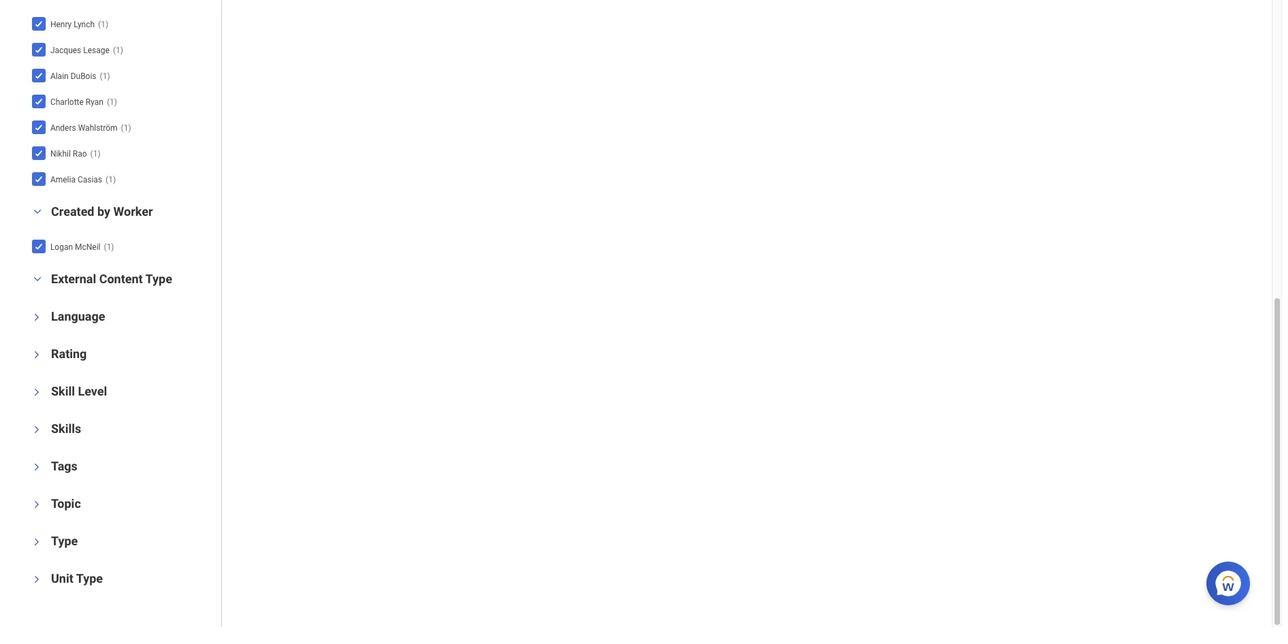 Task type: describe. For each thing, give the bounding box(es) containing it.
anders wahlström
[[50, 123, 118, 133]]

logan mcneil
[[50, 242, 100, 252]]

alain dubois
[[50, 71, 96, 81]]

rating
[[51, 347, 87, 361]]

(1) for nikhil rao
[[90, 149, 101, 159]]

0 vertical spatial type
[[145, 272, 172, 286]]

tree inside filter search field
[[31, 12, 210, 191]]

external content type
[[51, 272, 172, 286]]

content
[[99, 272, 143, 286]]

tags button
[[51, 459, 78, 473]]

nikhil rao
[[50, 149, 87, 159]]

charlotte ryan
[[50, 97, 103, 107]]

charlotte
[[50, 97, 84, 107]]

skills
[[51, 422, 81, 436]]

tags
[[51, 459, 78, 473]]

chevron down image for tags
[[32, 459, 42, 475]]

check small image for alain
[[31, 67, 47, 84]]

chevron down image for skill level
[[32, 384, 42, 400]]

skill level button
[[51, 384, 107, 398]]

henry lynch
[[50, 20, 95, 29]]

chevron down image for skills
[[32, 422, 42, 438]]

chevron down image for topic
[[32, 496, 42, 513]]

created by worker
[[51, 204, 153, 219]]

henry
[[50, 20, 72, 29]]

check small image for logan mcneil
[[31, 238, 47, 255]]

skill
[[51, 384, 75, 398]]

created by worker group
[[27, 204, 215, 261]]

(1) for logan mcneil
[[104, 242, 114, 252]]

unit type button
[[51, 571, 103, 586]]

external content type button
[[51, 272, 172, 286]]

topic
[[51, 496, 81, 511]]

language button
[[51, 309, 105, 323]]

casias
[[78, 175, 102, 184]]

2 vertical spatial type
[[76, 571, 103, 586]]

skill level
[[51, 384, 107, 398]]

chevron down image for unit type
[[32, 571, 42, 588]]

unit type
[[51, 571, 103, 586]]

check small image for charlotte
[[31, 93, 47, 109]]

worker
[[113, 204, 153, 219]]

check small image for jacques lesage
[[31, 41, 47, 58]]

chevron down image for rating
[[32, 347, 42, 363]]

chevron down image for type
[[32, 534, 42, 550]]

(1) for jacques lesage
[[113, 46, 123, 55]]

chevron down image for created by worker
[[29, 207, 46, 216]]

rating button
[[51, 347, 87, 361]]



Task type: vqa. For each thing, say whether or not it's contained in the screenshot.
the select
no



Task type: locate. For each thing, give the bounding box(es) containing it.
jacques lesage
[[50, 46, 110, 55]]

check small image
[[31, 15, 47, 32], [31, 67, 47, 84], [31, 93, 47, 109], [31, 145, 47, 161], [31, 171, 47, 187]]

chevron down image left the 'created'
[[29, 207, 46, 216]]

type
[[145, 272, 172, 286], [51, 534, 78, 548], [76, 571, 103, 586]]

chevron down image left tags button
[[32, 459, 42, 475]]

check small image
[[31, 41, 47, 58], [31, 119, 47, 135], [31, 238, 47, 255]]

(1) inside created by worker group
[[104, 242, 114, 252]]

chevron down image left topic button
[[32, 496, 42, 513]]

2 check small image from the top
[[31, 67, 47, 84]]

1 vertical spatial check small image
[[31, 119, 47, 135]]

chevron down image left skill
[[32, 384, 42, 400]]

3 check small image from the top
[[31, 93, 47, 109]]

chevron down image left type button
[[32, 534, 42, 550]]

check small image for nikhil
[[31, 145, 47, 161]]

(1) for alain dubois
[[100, 71, 110, 81]]

amelia casias
[[50, 175, 102, 184]]

(1) for anders wahlström
[[121, 123, 131, 133]]

dubois
[[71, 71, 96, 81]]

nikhil
[[50, 149, 71, 159]]

5 check small image from the top
[[31, 171, 47, 187]]

mcneil
[[75, 242, 100, 252]]

chevron down image left rating
[[32, 347, 42, 363]]

chevron down image left unit
[[32, 571, 42, 588]]

4 check small image from the top
[[31, 145, 47, 161]]

chevron down image left external
[[29, 274, 46, 284]]

tree containing henry lynch
[[31, 12, 210, 191]]

2 vertical spatial check small image
[[31, 238, 47, 255]]

created by worker button
[[51, 204, 153, 219]]

lesage
[[83, 46, 110, 55]]

check small image left amelia in the left of the page
[[31, 171, 47, 187]]

(1) for henry lynch
[[98, 20, 108, 29]]

1 check small image from the top
[[31, 15, 47, 32]]

chevron down image left language button
[[32, 309, 42, 325]]

check small image left charlotte
[[31, 93, 47, 109]]

filter search field
[[25, 0, 221, 601]]

check small image inside created by worker group
[[31, 238, 47, 255]]

unit
[[51, 571, 73, 586]]

chevron down image for external content type
[[29, 274, 46, 284]]

logan
[[50, 242, 73, 252]]

type right content
[[145, 272, 172, 286]]

wahlström
[[78, 123, 118, 133]]

check small image left henry
[[31, 15, 47, 32]]

check small image left jacques
[[31, 41, 47, 58]]

level
[[78, 384, 107, 398]]

chevron down image for language
[[32, 309, 42, 325]]

type down "topic"
[[51, 534, 78, 548]]

jacques
[[50, 46, 81, 55]]

check small image left logan
[[31, 238, 47, 255]]

language
[[51, 309, 105, 323]]

(1) right rao
[[90, 149, 101, 159]]

0 vertical spatial check small image
[[31, 41, 47, 58]]

check small image for henry
[[31, 15, 47, 32]]

external
[[51, 272, 96, 286]]

chevron down image left skills button
[[32, 422, 42, 438]]

(1) right dubois
[[100, 71, 110, 81]]

chevron down image
[[29, 207, 46, 216], [32, 422, 42, 438], [32, 534, 42, 550], [32, 571, 42, 588]]

by
[[97, 204, 110, 219]]

1 vertical spatial type
[[51, 534, 78, 548]]

lynch
[[74, 20, 95, 29]]

(1) right casias
[[106, 175, 116, 184]]

chevron down image
[[29, 274, 46, 284], [32, 309, 42, 325], [32, 347, 42, 363], [32, 384, 42, 400], [32, 459, 42, 475], [32, 496, 42, 513]]

(1) for charlotte ryan
[[107, 97, 117, 107]]

skills button
[[51, 422, 81, 436]]

2 check small image from the top
[[31, 119, 47, 135]]

check small image left alain at left
[[31, 67, 47, 84]]

amelia
[[50, 175, 76, 184]]

anders
[[50, 123, 76, 133]]

alain
[[50, 71, 69, 81]]

tree
[[31, 12, 210, 191]]

created
[[51, 204, 94, 219]]

(1) right lynch
[[98, 20, 108, 29]]

check small image left anders
[[31, 119, 47, 135]]

type button
[[51, 534, 78, 548]]

check small image for anders wahlström
[[31, 119, 47, 135]]

3 check small image from the top
[[31, 238, 47, 255]]

type right unit
[[76, 571, 103, 586]]

rao
[[73, 149, 87, 159]]

workday assistant region
[[1207, 556, 1256, 606]]

(1) right mcneil on the left of the page
[[104, 242, 114, 252]]

ryan
[[86, 97, 103, 107]]

check small image left nikhil at the left top of the page
[[31, 145, 47, 161]]

topic button
[[51, 496, 81, 511]]

(1)
[[98, 20, 108, 29], [113, 46, 123, 55], [100, 71, 110, 81], [107, 97, 117, 107], [121, 123, 131, 133], [90, 149, 101, 159], [106, 175, 116, 184], [104, 242, 114, 252]]

(1) for amelia casias
[[106, 175, 116, 184]]

(1) right wahlström
[[121, 123, 131, 133]]

check small image for amelia
[[31, 171, 47, 187]]

(1) right the lesage
[[113, 46, 123, 55]]

(1) right ryan
[[107, 97, 117, 107]]

1 check small image from the top
[[31, 41, 47, 58]]



